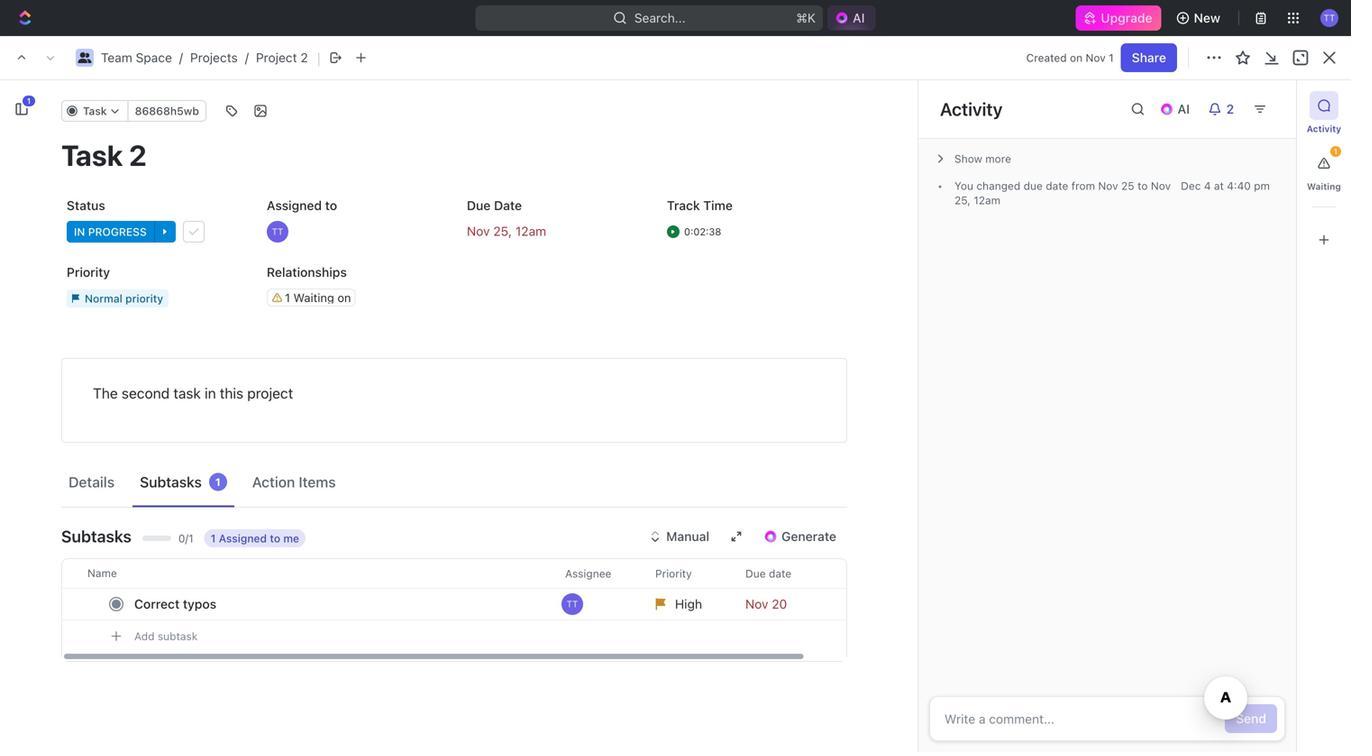 Task type: locate. For each thing, give the bounding box(es) containing it.
0 horizontal spatial projects
[[54, 382, 102, 397]]

0 vertical spatial 25
[[1122, 179, 1135, 192]]

0 horizontal spatial team
[[43, 351, 75, 366]]

to up relationships
[[325, 198, 337, 213]]

1 horizontal spatial tt
[[567, 599, 578, 609]]

progress down status
[[88, 225, 147, 238]]

0 vertical spatial 2
[[301, 50, 308, 65]]

me
[[283, 532, 299, 545]]

due for due date
[[467, 198, 491, 213]]

to
[[1138, 179, 1148, 192], [325, 198, 337, 213], [270, 532, 281, 545]]

0 vertical spatial due
[[467, 198, 491, 213]]

add
[[1222, 116, 1245, 131], [134, 630, 155, 643]]

1 horizontal spatial task
[[363, 345, 391, 360]]

projects left project
[[190, 50, 238, 65]]

1 vertical spatial ,
[[509, 224, 512, 239]]

subtasks up name at the bottom of the page
[[61, 527, 132, 546]]

the
[[93, 385, 118, 402]]

manual button
[[641, 522, 721, 551], [641, 522, 721, 551]]

1 vertical spatial 1 button
[[1310, 146, 1342, 178]]

86868h5wb button
[[128, 100, 206, 122]]

nov down upgrade link
[[1086, 51, 1106, 64]]

tt button
[[1316, 4, 1345, 32], [262, 216, 447, 248], [555, 588, 645, 620]]

1 horizontal spatial am
[[986, 194, 1001, 207]]

nov 25
[[955, 179, 1172, 207]]

due inside dropdown button
[[746, 567, 766, 580]]

in progress up the 1 waiting on
[[336, 256, 409, 268]]

12
[[974, 194, 986, 207], [516, 224, 529, 239]]

0 horizontal spatial in
[[74, 225, 85, 238]]

space
[[136, 50, 172, 65], [338, 50, 374, 65], [78, 351, 114, 366]]

activity inside task sidebar content section
[[941, 98, 1003, 119]]

0 horizontal spatial team space
[[43, 351, 114, 366]]

0 horizontal spatial task
[[83, 105, 107, 117]]

due down generate button
[[746, 567, 766, 580]]

waiting right pm
[[1308, 181, 1342, 192]]

0 horizontal spatial 12
[[516, 224, 529, 239]]

automations
[[1197, 50, 1273, 65]]

project 2 link
[[256, 50, 308, 65]]

correct typos link
[[130, 591, 551, 617]]

1 vertical spatial team space
[[43, 351, 114, 366]]

to down the show more dropdown button
[[1138, 179, 1148, 192]]

tree
[[7, 314, 262, 557]]

ai button
[[828, 5, 876, 31], [1153, 95, 1201, 124]]

2 vertical spatial 25
[[494, 224, 509, 239]]

space up home link
[[136, 50, 172, 65]]

2 horizontal spatial task
[[1249, 116, 1276, 131]]

generate
[[782, 529, 837, 544]]

0 vertical spatial tt button
[[1316, 4, 1345, 32]]

to left me
[[270, 532, 281, 545]]

1 horizontal spatial user group image
[[287, 53, 298, 62]]

ai button right ⌘k
[[828, 5, 876, 31]]

1 vertical spatial projects link
[[54, 375, 211, 404]]

2 horizontal spatial 2
[[1227, 101, 1235, 116]]

add inside add subtask button
[[134, 630, 155, 643]]

assigned left me
[[219, 532, 267, 545]]

1 horizontal spatial date
[[1046, 179, 1069, 192]]

priority up high
[[656, 567, 692, 580]]

1 horizontal spatial 25
[[955, 194, 968, 207]]

team inside the team space / projects / project 2 |
[[101, 50, 132, 65]]

25 down due date
[[494, 224, 509, 239]]

assigned to
[[267, 198, 337, 213]]

space inside "tree"
[[78, 351, 114, 366]]

task for task
[[83, 105, 107, 117]]

0 horizontal spatial 1 button
[[7, 95, 36, 124]]

task sidebar navigation tab list
[[1305, 91, 1345, 254]]

1
[[1109, 51, 1114, 64], [27, 97, 31, 105], [1335, 147, 1338, 156], [285, 291, 290, 304], [423, 347, 428, 359], [215, 476, 221, 488], [211, 532, 216, 545]]

on right created
[[1071, 51, 1083, 64]]

subtask
[[158, 630, 198, 643]]

1 share button from the left
[[1122, 43, 1178, 72]]

due left date
[[467, 198, 491, 213]]

25 left hide
[[1122, 179, 1135, 192]]

1 horizontal spatial space
[[136, 50, 172, 65]]

team inside "tree"
[[43, 351, 75, 366]]

projects left second
[[54, 382, 102, 397]]

subtasks
[[140, 473, 202, 491], [61, 527, 132, 546]]

share button
[[1122, 43, 1178, 72], [1124, 43, 1180, 72]]

add for add task
[[1222, 116, 1245, 131]]

0 horizontal spatial in progress
[[74, 225, 147, 238]]

relationships
[[267, 265, 347, 280]]

1 vertical spatial 12
[[516, 224, 529, 239]]

0 vertical spatial waiting
[[1308, 181, 1342, 192]]

team
[[101, 50, 132, 65], [303, 50, 334, 65], [43, 351, 75, 366]]

1 horizontal spatial in
[[205, 385, 216, 402]]

2 horizontal spatial in
[[336, 256, 348, 268]]

1 vertical spatial ai
[[1178, 101, 1190, 116]]

nov
[[1086, 51, 1106, 64], [1099, 179, 1119, 192], [1152, 179, 1172, 192], [467, 224, 490, 239]]

waiting inside task sidebar navigation tab list
[[1308, 181, 1342, 192]]

2 horizontal spatial 1 button
[[1310, 146, 1342, 178]]

in progress inside dropdown button
[[74, 225, 147, 238]]

0 vertical spatial ,
[[968, 194, 971, 207]]

action items button
[[245, 465, 343, 499]]

in progress down status
[[74, 225, 147, 238]]

assignee button
[[555, 559, 645, 588]]

due
[[1024, 179, 1043, 192]]

2 vertical spatial 2
[[394, 345, 402, 360]]

0 vertical spatial projects
[[190, 50, 238, 65]]

1 horizontal spatial waiting
[[1308, 181, 1342, 192]]

task inside dropdown button
[[83, 105, 107, 117]]

hide
[[1138, 167, 1166, 182]]

0 horizontal spatial waiting
[[294, 291, 334, 304]]

activity up show on the top of page
[[941, 98, 1003, 119]]

1 vertical spatial due
[[746, 567, 766, 580]]

0 vertical spatial am
[[986, 194, 1001, 207]]

0 horizontal spatial 25
[[494, 224, 509, 239]]

2 share from the left
[[1135, 50, 1169, 65]]

add inside add task "button"
[[1222, 116, 1245, 131]]

time
[[704, 198, 733, 213]]

/ left project
[[245, 50, 249, 65]]

space up the
[[78, 351, 114, 366]]

name
[[87, 567, 117, 579]]

25 for nov 25 , 12 am
[[494, 224, 509, 239]]

projects link
[[190, 50, 238, 65], [54, 375, 211, 404]]

user group image left |
[[287, 53, 298, 62]]

1 horizontal spatial projects
[[190, 50, 238, 65]]

2 inside the team space / projects / project 2 |
[[301, 50, 308, 65]]

, 12 am
[[968, 194, 1001, 207]]

2 horizontal spatial team
[[303, 50, 334, 65]]

search button
[[1043, 162, 1113, 188]]

priority
[[67, 265, 110, 280], [656, 567, 692, 580]]

0 horizontal spatial am
[[529, 224, 547, 239]]

team space inside sidebar navigation
[[43, 351, 114, 366]]

1 vertical spatial 25
[[955, 194, 968, 207]]

nov left dec
[[1152, 179, 1172, 192]]

0 horizontal spatial tt button
[[262, 216, 447, 248]]

0 vertical spatial tt
[[1324, 12, 1336, 23]]

team space right project
[[303, 50, 374, 65]]

0 vertical spatial subtasks
[[140, 473, 202, 491]]

1 vertical spatial projects
[[54, 382, 102, 397]]

0 horizontal spatial space
[[78, 351, 114, 366]]

1 share from the left
[[1132, 50, 1167, 65]]

send
[[1237, 711, 1267, 726]]

4:40
[[1228, 179, 1252, 192]]

on
[[1071, 51, 1083, 64], [338, 291, 351, 304]]

date
[[1046, 179, 1069, 192], [769, 567, 792, 580]]

am
[[986, 194, 1001, 207], [529, 224, 547, 239]]

0 vertical spatial ai button
[[828, 5, 876, 31]]

0/1
[[178, 532, 194, 545]]

ai inside dropdown button
[[1178, 101, 1190, 116]]

team space / projects / project 2 |
[[101, 49, 321, 67]]

1 horizontal spatial subtasks
[[140, 473, 202, 491]]

assigned up relationships
[[267, 198, 322, 213]]

1 vertical spatial assigned
[[219, 532, 267, 545]]

12 down date
[[516, 224, 529, 239]]

1 vertical spatial add
[[134, 630, 155, 643]]

automations button
[[1188, 44, 1282, 71]]

home
[[43, 94, 78, 109]]

task
[[83, 105, 107, 117], [1249, 116, 1276, 131], [363, 345, 391, 360]]

1 vertical spatial waiting
[[294, 291, 334, 304]]

activity right add task "button"
[[1308, 124, 1342, 134]]

1 horizontal spatial 12
[[974, 194, 986, 207]]

0 horizontal spatial due
[[467, 198, 491, 213]]

show more
[[955, 152, 1012, 165]]

add up customize
[[1222, 116, 1245, 131]]

25
[[1122, 179, 1135, 192], [955, 194, 968, 207], [494, 224, 509, 239]]

0 vertical spatial progress
[[88, 225, 147, 238]]

new button
[[1169, 4, 1232, 32]]

1 vertical spatial in
[[336, 256, 348, 268]]

user group image
[[78, 52, 92, 63], [287, 53, 298, 62]]

0 horizontal spatial date
[[769, 567, 792, 580]]

1 horizontal spatial activity
[[1308, 124, 1342, 134]]

in left this at the bottom of the page
[[205, 385, 216, 402]]

1 horizontal spatial 1 button
[[405, 344, 430, 362]]

1 / from the left
[[179, 50, 183, 65]]

1 horizontal spatial team space
[[303, 50, 374, 65]]

0 horizontal spatial add
[[134, 630, 155, 643]]

/ up 86868h5wb
[[179, 50, 183, 65]]

space right |
[[338, 50, 374, 65]]

0 horizontal spatial 2
[[301, 50, 308, 65]]

nov 25 , 12 am
[[467, 224, 547, 239]]

on down relationships
[[338, 291, 351, 304]]

0 horizontal spatial ai
[[853, 10, 865, 25]]

changed due date from nov 25 to
[[974, 179, 1152, 192]]

2 / from the left
[[245, 50, 249, 65]]

0 vertical spatial activity
[[941, 98, 1003, 119]]

1 vertical spatial on
[[338, 291, 351, 304]]

add subtask button
[[62, 620, 890, 652]]

team space link inside "tree"
[[43, 345, 258, 373]]

team space link
[[280, 47, 379, 69], [101, 50, 172, 65], [43, 345, 258, 373]]

progress up the 1 waiting on
[[351, 256, 409, 268]]

0:02:38
[[685, 226, 722, 238]]

12 down changed on the right top of the page
[[974, 194, 986, 207]]

86868h5wb
[[135, 105, 199, 117]]

1 vertical spatial priority
[[656, 567, 692, 580]]

in inside in progress dropdown button
[[74, 225, 85, 238]]

subtasks up 0/1
[[140, 473, 202, 491]]

in down status
[[74, 225, 85, 238]]

, inside task sidebar content section
[[968, 194, 971, 207]]

Search tasks... text field
[[1127, 205, 1308, 232]]

1 horizontal spatial add
[[1222, 116, 1245, 131]]

search
[[1066, 167, 1108, 182]]

home link
[[7, 87, 262, 116]]

1 vertical spatial to
[[325, 198, 337, 213]]

nov right from
[[1099, 179, 1119, 192]]

0 horizontal spatial activity
[[941, 98, 1003, 119]]

in up the 1 waiting on
[[336, 256, 348, 268]]

assigned
[[267, 198, 322, 213], [219, 532, 267, 545]]

ai left 2 dropdown button
[[1178, 101, 1190, 116]]

1 vertical spatial activity
[[1308, 124, 1342, 134]]

date right due
[[1046, 179, 1069, 192]]

priority up normal
[[67, 265, 110, 280]]

25 down you
[[955, 194, 968, 207]]

1 vertical spatial date
[[769, 567, 792, 580]]

⌘k
[[797, 10, 816, 25]]

the second task in this project
[[93, 385, 293, 402]]

ai button up hide
[[1153, 95, 1201, 124]]

0 horizontal spatial to
[[270, 532, 281, 545]]

task inside "button"
[[1249, 116, 1276, 131]]

0 horizontal spatial /
[[179, 50, 183, 65]]

space inside the team space / projects / project 2 |
[[136, 50, 172, 65]]

add task
[[1222, 116, 1276, 131]]

1 horizontal spatial on
[[1071, 51, 1083, 64]]

date down generate button
[[769, 567, 792, 580]]

due for due date
[[746, 567, 766, 580]]

ai right ⌘k
[[853, 10, 865, 25]]

projects inside projects link
[[54, 382, 102, 397]]

share
[[1132, 50, 1167, 65], [1135, 50, 1169, 65]]

created
[[1027, 51, 1067, 64]]

user group image up task dropdown button
[[78, 52, 92, 63]]

, down you
[[968, 194, 971, 207]]

1 horizontal spatial priority
[[656, 567, 692, 580]]

0 vertical spatial to
[[1138, 179, 1148, 192]]

date inside task sidebar content section
[[1046, 179, 1069, 192]]

nov down due date
[[467, 224, 490, 239]]

waiting down relationships
[[294, 291, 334, 304]]

, down date
[[509, 224, 512, 239]]

1 vertical spatial ai button
[[1153, 95, 1201, 124]]

0 horizontal spatial on
[[338, 291, 351, 304]]

0 vertical spatial on
[[1071, 51, 1083, 64]]

0 vertical spatial in progress
[[74, 225, 147, 238]]

0 horizontal spatial user group image
[[78, 52, 92, 63]]

/
[[179, 50, 183, 65], [245, 50, 249, 65]]

1 horizontal spatial in progress
[[336, 256, 409, 268]]

25 inside "nov 25"
[[955, 194, 968, 207]]

progress
[[88, 225, 147, 238], [351, 256, 409, 268]]

activity
[[941, 98, 1003, 119], [1308, 124, 1342, 134]]

0 vertical spatial priority
[[67, 265, 110, 280]]

team space up the
[[43, 351, 114, 366]]

0 vertical spatial ai
[[853, 10, 865, 25]]

add left subtask
[[134, 630, 155, 643]]

tree containing team space
[[7, 314, 262, 557]]

1 assigned to me
[[211, 532, 299, 545]]



Task type: vqa. For each thing, say whether or not it's contained in the screenshot.
business time icon
no



Task type: describe. For each thing, give the bounding box(es) containing it.
0 vertical spatial team space
[[303, 50, 374, 65]]

correct typos
[[134, 597, 217, 611]]

high
[[675, 597, 703, 611]]

am inside task sidebar content section
[[986, 194, 1001, 207]]

2 vertical spatial to
[[270, 532, 281, 545]]

docs
[[43, 156, 73, 170]]

generate button
[[753, 522, 848, 551]]

add for add subtask
[[134, 630, 155, 643]]

items
[[299, 473, 336, 491]]

typos
[[183, 597, 217, 611]]

task button
[[61, 100, 129, 122]]

project
[[247, 385, 293, 402]]

priority
[[125, 292, 163, 305]]

track
[[667, 198, 700, 213]]

0 vertical spatial projects link
[[190, 50, 238, 65]]

dashboards link
[[7, 179, 262, 208]]

you
[[955, 179, 974, 192]]

sidebar navigation
[[0, 36, 270, 752]]

1 horizontal spatial to
[[325, 198, 337, 213]]

1 waiting on
[[285, 291, 351, 304]]

due date
[[467, 198, 522, 213]]

show
[[955, 152, 983, 165]]

Edit task name text field
[[61, 138, 848, 172]]

2 inside dropdown button
[[1227, 101, 1235, 116]]

pm
[[1255, 179, 1271, 192]]

search...
[[635, 10, 686, 25]]

0 vertical spatial assigned
[[267, 198, 322, 213]]

activity inside task sidebar navigation tab list
[[1308, 124, 1342, 134]]

send button
[[1226, 704, 1278, 733]]

priority inside dropdown button
[[656, 567, 692, 580]]

0 horizontal spatial priority
[[67, 265, 110, 280]]

changed
[[977, 179, 1021, 192]]

project
[[256, 50, 297, 65]]

in progress button
[[61, 216, 247, 248]]

progress inside dropdown button
[[88, 225, 147, 238]]

0 vertical spatial 1 button
[[7, 95, 36, 124]]

add subtask
[[134, 630, 198, 643]]

2 horizontal spatial tt
[[1324, 12, 1336, 23]]

assignee
[[565, 567, 612, 580]]

normal
[[85, 292, 123, 305]]

task
[[173, 385, 201, 402]]

second
[[122, 385, 170, 402]]

created on nov 1
[[1027, 51, 1114, 64]]

0:02:38 button
[[662, 216, 848, 248]]

share for 1st the share button from left
[[1132, 50, 1167, 65]]

normal priority button
[[61, 282, 247, 315]]

tree inside sidebar navigation
[[7, 314, 262, 557]]

projects link inside "tree"
[[54, 375, 211, 404]]

ai button
[[1153, 95, 1201, 124]]

date inside dropdown button
[[769, 567, 792, 580]]

high button
[[645, 588, 735, 620]]

1 horizontal spatial ai button
[[1153, 95, 1201, 124]]

new
[[1195, 10, 1221, 25]]

nov inside "nov 25"
[[1152, 179, 1172, 192]]

2 share button from the left
[[1124, 43, 1180, 72]]

1 vertical spatial tt
[[272, 226, 284, 237]]

show more button
[[930, 146, 1286, 171]]

1 button inside task sidebar navigation tab list
[[1310, 146, 1342, 178]]

task sidebar content section
[[914, 80, 1297, 752]]

2 button
[[1201, 95, 1246, 124]]

more
[[986, 152, 1012, 165]]

upgrade
[[1101, 10, 1153, 25]]

|
[[317, 49, 321, 67]]

add task button
[[1211, 109, 1287, 138]]

1 vertical spatial in progress
[[336, 256, 409, 268]]

details button
[[61, 465, 122, 499]]

hide button
[[1117, 162, 1171, 188]]

to inside task sidebar content section
[[1138, 179, 1148, 192]]

2 horizontal spatial space
[[338, 50, 374, 65]]

priority button
[[645, 559, 735, 588]]

date
[[494, 198, 522, 213]]

normal priority
[[85, 292, 163, 305]]

1 vertical spatial am
[[529, 224, 547, 239]]

docs link
[[7, 149, 262, 178]]

share for 2nd the share button from the left
[[1135, 50, 1169, 65]]

customize button
[[1175, 162, 1267, 188]]

0 horizontal spatial ,
[[509, 224, 512, 239]]

upgrade link
[[1076, 5, 1162, 31]]

2 horizontal spatial tt button
[[1316, 4, 1345, 32]]

correct
[[134, 597, 180, 611]]

at
[[1215, 179, 1225, 192]]

track time
[[667, 198, 733, 213]]

task for task 2
[[363, 345, 391, 360]]

action items
[[252, 473, 336, 491]]

2 vertical spatial tt
[[567, 599, 578, 609]]

1 inside task sidebar navigation tab list
[[1335, 147, 1338, 156]]

status
[[67, 198, 105, 213]]

dashboards
[[43, 186, 113, 201]]

action
[[252, 473, 295, 491]]

1 horizontal spatial progress
[[351, 256, 409, 268]]

due date
[[746, 567, 792, 580]]

details
[[69, 473, 115, 491]]

projects inside the team space / projects / project 2 |
[[190, 50, 238, 65]]

0 horizontal spatial subtasks
[[61, 527, 132, 546]]

12 inside task sidebar content section
[[974, 194, 986, 207]]

from
[[1072, 179, 1096, 192]]

this
[[220, 385, 244, 402]]

dec 4 at 4:40 pm
[[1182, 179, 1271, 192]]

25 for nov 25
[[955, 194, 968, 207]]

customize
[[1198, 167, 1262, 182]]

4
[[1205, 179, 1212, 192]]

due date button
[[735, 559, 825, 588]]

dec
[[1182, 179, 1202, 192]]

2 horizontal spatial 25
[[1122, 179, 1135, 192]]

1 horizontal spatial tt button
[[555, 588, 645, 620]]

manual
[[667, 529, 710, 544]]

task 2
[[363, 345, 402, 360]]



